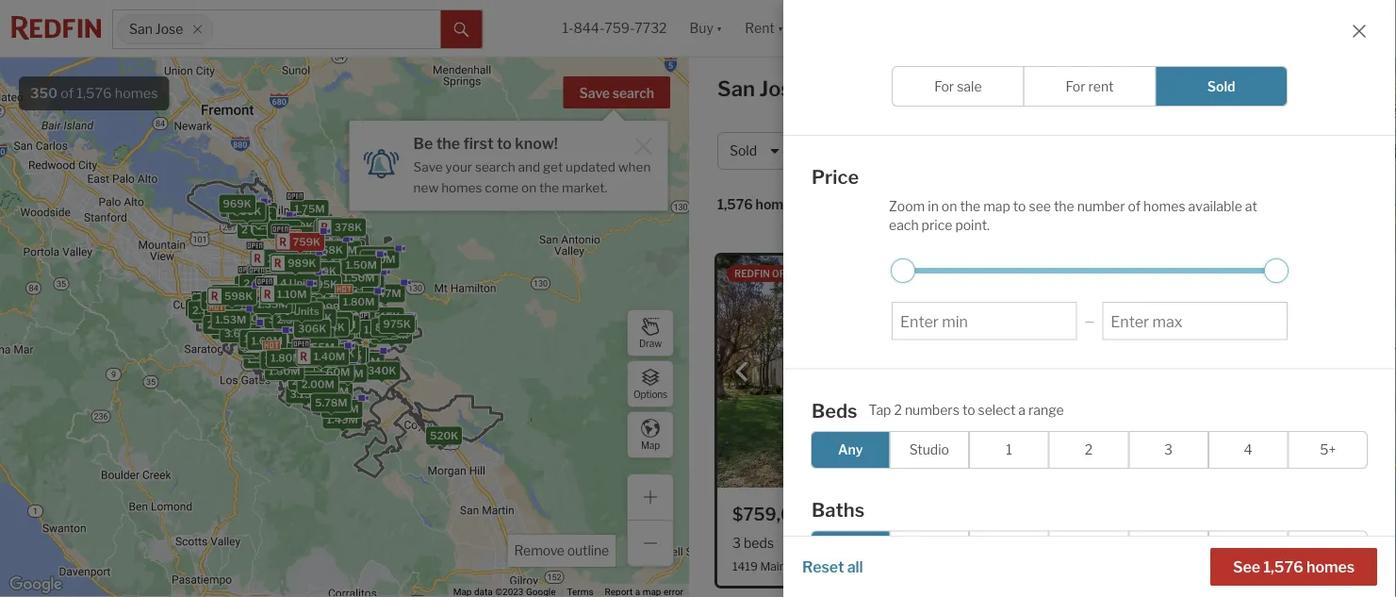 Task type: describe. For each thing, give the bounding box(es) containing it.
1 vertical spatial 1.48m
[[283, 331, 314, 343]]

1 horizontal spatial 690k
[[283, 277, 311, 289]]

0 vertical spatial 1.48m
[[284, 307, 316, 319]]

645k
[[302, 329, 330, 342]]

340k
[[368, 365, 396, 377]]

outline
[[568, 543, 609, 559]]

when
[[619, 159, 651, 174]]

2.70m up 600k
[[239, 279, 271, 291]]

new
[[1068, 268, 1091, 279]]

0 vertical spatial 1.70m
[[244, 280, 275, 292]]

maximum price slider
[[1265, 258, 1289, 282]]

825k
[[309, 263, 337, 275]]

865k
[[385, 316, 413, 328]]

first
[[464, 134, 494, 152]]

For sale checkbox
[[892, 66, 1025, 106]]

760k
[[278, 260, 306, 272]]

zoom in on the map to see the number of homes available at each price point.
[[889, 198, 1258, 232]]

2 down 225k
[[241, 224, 248, 236]]

534k
[[317, 321, 345, 334]]

1-
[[563, 20, 574, 36]]

844-
[[574, 20, 605, 36]]

1 horizontal spatial 378k
[[335, 221, 362, 233]]

430k
[[302, 314, 331, 326]]

1 vertical spatial 349k
[[312, 325, 340, 337]]

sq for 1,150
[[1209, 535, 1224, 551]]

2.12m
[[266, 347, 296, 359]]

baths
[[812, 498, 865, 521]]

0 vertical spatial 440k
[[303, 312, 332, 324]]

the up point.
[[961, 198, 981, 214]]

1 vertical spatial 938k
[[335, 338, 364, 350]]

4+
[[1321, 541, 1337, 557]]

840k
[[323, 263, 352, 275]]

ft for 1,203 sq ft
[[895, 535, 906, 551]]

5.78m
[[315, 397, 348, 409]]

sold inside "checkbox"
[[1208, 78, 1236, 94]]

1 checkbox
[[970, 431, 1050, 468]]

539k
[[321, 315, 349, 327]]

1 vertical spatial 1.55m
[[304, 341, 335, 353]]

306k
[[298, 323, 327, 335]]

1 vertical spatial 1.30m
[[322, 360, 353, 372]]

antonio
[[1128, 559, 1170, 573]]

315k
[[252, 309, 279, 321]]

google image
[[5, 573, 67, 597]]

1 vertical spatial 1.05m
[[291, 241, 323, 253]]

0 vertical spatial 1.65m
[[293, 269, 324, 281]]

Enter max text field
[[1111, 312, 1280, 330]]

search inside save your search and get updated when new homes come on the market.
[[475, 159, 516, 174]]

1 horizontal spatial 570k
[[283, 342, 311, 354]]

530k
[[326, 347, 355, 359]]

save your search and get updated when new homes come on the market.
[[414, 159, 651, 195]]

989k
[[288, 257, 316, 269]]

7732
[[635, 20, 667, 36]]

and
[[518, 159, 541, 174]]

draw
[[639, 338, 662, 349]]

baths for 1,203
[[796, 535, 830, 551]]

3 beds for 1,150 sq ft
[[1066, 535, 1107, 551]]

see 1,576 homes
[[1234, 557, 1355, 576]]

any for 3+
[[838, 541, 864, 557]]

729k
[[249, 334, 276, 346]]

298k
[[310, 243, 338, 256]]

2 horizontal spatial jose,
[[1211, 559, 1237, 573]]

970k
[[253, 289, 281, 301]]

1 horizontal spatial 850k
[[331, 261, 360, 273]]

0 horizontal spatial 689k
[[284, 300, 313, 312]]

780k
[[317, 276, 345, 288]]

0 horizontal spatial 850k
[[277, 271, 306, 283]]

2 right 175k
[[299, 235, 305, 247]]

1 vertical spatial 288k
[[310, 245, 338, 257]]

1 vertical spatial 1.96m
[[253, 347, 284, 359]]

0 vertical spatial 1.05m
[[299, 227, 331, 239]]

969k
[[223, 198, 252, 210]]

450k
[[297, 266, 326, 278]]

7.80m
[[235, 312, 268, 324]]

previous button image
[[733, 362, 752, 381]]

1.13m
[[328, 244, 357, 256]]

0 vertical spatial 1.53m
[[215, 314, 246, 326]]

san right st,
[[1188, 559, 1208, 573]]

875k
[[304, 327, 332, 339]]

Enter min text field
[[901, 312, 1069, 330]]

1 vertical spatial 1.95m
[[235, 310, 267, 323]]

homes inside zoom in on the map to see the number of homes available at each price point.
[[1144, 198, 1186, 214]]

0 vertical spatial 1.55m
[[291, 274, 322, 286]]

0 horizontal spatial 599k
[[263, 297, 291, 309]]

submit search image
[[454, 22, 469, 37]]

2.5+ radio
[[1129, 530, 1209, 568]]

map
[[984, 198, 1011, 214]]

4.30m
[[205, 294, 238, 306]]

759-
[[605, 20, 635, 36]]

360k
[[233, 205, 262, 217]]

1 vertical spatial 1.39m
[[286, 263, 317, 275]]

ft for 4,792 sq ft (lot)
[[1303, 535, 1314, 551]]

579k
[[314, 291, 342, 303]]

390k
[[301, 326, 330, 339]]

745k
[[261, 302, 289, 315]]

888k
[[333, 258, 362, 271]]

1 horizontal spatial 1.69m
[[351, 283, 382, 295]]

2 vertical spatial 680k
[[261, 300, 289, 312]]

see
[[1234, 557, 1261, 576]]

0 horizontal spatial 3.40m
[[268, 313, 302, 326]]

0 vertical spatial 378k
[[234, 206, 261, 218]]

215k
[[224, 202, 250, 214]]

2 right tap
[[895, 402, 903, 418]]

tap
[[869, 402, 892, 418]]

2 vertical spatial 1.65m
[[330, 368, 361, 380]]

4,792
[[1247, 535, 1283, 551]]

the right see
[[1054, 198, 1075, 214]]

sold button
[[718, 132, 793, 170]]

0 vertical spatial 949k
[[319, 233, 347, 246]]

sold inside button
[[730, 143, 757, 159]]

4 checkbox
[[1209, 431, 1289, 468]]

redfin open sat, 1pm to 4pm
[[735, 268, 882, 279]]

3 beds for 1,203 sq ft
[[733, 535, 774, 551]]

jose
[[155, 21, 183, 37]]

0 horizontal spatial 3.00m
[[190, 302, 223, 314]]

photos button
[[1246, 200, 1323, 229]]

1 vertical spatial 2.39m
[[277, 314, 309, 326]]

new
[[414, 179, 439, 195]]

2 horizontal spatial 2.30m
[[316, 385, 349, 398]]

san right e
[[1105, 559, 1125, 573]]

e
[[1096, 559, 1103, 573]]

549k
[[311, 255, 340, 267]]

the inside save your search and get updated when new homes come on the market.
[[540, 179, 559, 195]]

0 horizontal spatial 1,576
[[77, 85, 112, 101]]

2.35m
[[267, 299, 299, 311]]

remove san jose image
[[192, 24, 203, 35]]

1 horizontal spatial 689k
[[325, 295, 354, 308]]

1 vertical spatial 3.40m
[[375, 329, 409, 341]]

mlslistings inc. (mlslistings) image
[[1320, 458, 1361, 482]]

1 horizontal spatial 1.09m
[[295, 270, 327, 283]]

0 vertical spatial 2.95m
[[269, 256, 301, 269]]

0 vertical spatial 1.39m
[[279, 230, 311, 242]]

1 horizontal spatial 1.02m
[[270, 283, 301, 295]]

0 vertical spatial 1.02m
[[234, 208, 265, 220]]

2.20m
[[216, 324, 248, 336]]

2.69m
[[289, 277, 322, 289]]

zoom
[[889, 198, 926, 214]]

0 horizontal spatial 1.09m
[[254, 267, 285, 279]]

1 vertical spatial 3.20m
[[247, 337, 280, 349]]

0 vertical spatial 570k
[[215, 288, 243, 300]]

ft for 1,150 sq ft
[[1227, 535, 1237, 551]]

reset
[[803, 557, 845, 576]]

on inside zoom in on the map to see the number of homes available at each price point.
[[942, 198, 958, 214]]

500k
[[347, 259, 376, 272]]

minimum price slider
[[891, 258, 916, 282]]

1 vertical spatial 765k
[[378, 322, 406, 334]]

895k
[[295, 264, 323, 276]]

to for know!
[[497, 134, 512, 152]]

st,
[[1172, 559, 1186, 573]]

1 vertical spatial option group
[[811, 431, 1369, 468]]

Any radio
[[811, 530, 891, 568]]

0 horizontal spatial 690k
[[239, 308, 268, 320]]

2 inside "2" option
[[1085, 441, 1093, 457]]

1 vertical spatial 1.53m
[[328, 341, 359, 354]]

615k
[[309, 255, 336, 268]]

1 vertical spatial 949k
[[308, 265, 337, 277]]

any for 4
[[838, 441, 864, 457]]

1 horizontal spatial 2.30m
[[267, 310, 300, 322]]

0 vertical spatial 3.20m
[[274, 322, 307, 334]]

0 vertical spatial 1.95m
[[294, 230, 325, 242]]

1,576 inside button
[[1264, 557, 1304, 576]]

2 800k from the top
[[318, 276, 348, 288]]

1 horizontal spatial jose,
[[878, 559, 904, 573]]

market insights link
[[1161, 61, 1273, 103]]

1 vertical spatial 1.75m
[[265, 354, 295, 367]]

options
[[634, 389, 668, 400]]

1 vertical spatial 1.70m
[[285, 346, 316, 359]]

2.60m
[[264, 310, 297, 323]]

2.90m
[[281, 311, 314, 323]]

973k
[[314, 276, 342, 288]]

0 horizontal spatial 799k
[[265, 289, 293, 302]]

0 vertical spatial 1.90m
[[285, 265, 316, 277]]

950k
[[324, 265, 353, 278]]

2 vertical spatial 2.95m
[[275, 322, 307, 334]]

2.15m
[[295, 268, 326, 280]]

baths for 1,150
[[1129, 535, 1163, 551]]

next button image
[[999, 362, 1018, 381]]

2 up 7.80m
[[236, 296, 243, 308]]

2.80m
[[207, 319, 240, 331]]

new 59 mins ago
[[1068, 268, 1156, 279]]

san right dr,
[[856, 559, 876, 573]]

2.47m
[[369, 287, 402, 300]]

2 horizontal spatial 3.00m
[[326, 403, 359, 415]]

For rent checkbox
[[1024, 66, 1157, 106]]

0 vertical spatial 2.39m
[[244, 277, 276, 289]]

0 vertical spatial 1.96m
[[264, 325, 295, 337]]

tap 2 numbers to select a range
[[869, 402, 1065, 418]]

remove outline button
[[508, 535, 616, 567]]

0 vertical spatial 1.75m
[[294, 203, 325, 215]]

0 horizontal spatial 765k
[[305, 272, 333, 284]]

515k
[[374, 310, 400, 322]]

1 vertical spatial 1.65m
[[277, 308, 308, 321]]

map region
[[0, 0, 708, 597]]

recommended button
[[852, 196, 966, 214]]

1 horizontal spatial ca
[[907, 559, 923, 573]]

photo of 1419 main entrance dr, san jose, ca 95131 image
[[718, 256, 1033, 488]]

595k
[[309, 278, 338, 290]]

1+ radio
[[890, 530, 970, 568]]

photo of 1368 e san antonio st, san jose, ca 95116 image
[[1051, 256, 1366, 488]]

1.83m
[[262, 313, 293, 325]]

3.53m
[[246, 337, 279, 349]]

redfin
[[735, 268, 770, 279]]

Any checkbox
[[811, 431, 891, 468]]

2 horizontal spatial ca
[[1240, 559, 1256, 573]]

price
[[922, 216, 953, 232]]



Task type: vqa. For each thing, say whether or not it's contained in the screenshot.
top 7
no



Task type: locate. For each thing, give the bounding box(es) containing it.
0 vertical spatial 349k
[[295, 311, 323, 323]]

4 inside option
[[1245, 441, 1253, 457]]

1.74m
[[263, 280, 293, 292]]

1 horizontal spatial 1.30m
[[322, 360, 353, 372]]

1 horizontal spatial 4
[[1245, 441, 1253, 457]]

1 horizontal spatial 1.70m
[[285, 346, 316, 359]]

beds for 1,203
[[744, 535, 774, 551]]

2.39m down 1.77m
[[277, 314, 309, 326]]

ca left homes
[[814, 76, 844, 101]]

0 horizontal spatial 1.30m
[[263, 271, 294, 284]]

2.10m
[[365, 253, 396, 265], [284, 289, 315, 301], [284, 289, 315, 301]]

0 horizontal spatial baths
[[796, 535, 830, 551]]

1 vertical spatial 680k
[[307, 255, 336, 267]]

798k
[[292, 293, 319, 306], [292, 293, 320, 306]]

2 baths for 1,150 sq ft
[[1118, 535, 1163, 551]]

9
[[284, 305, 291, 317]]

1 vertical spatial save
[[414, 159, 443, 174]]

620k
[[291, 288, 319, 300]]

1 horizontal spatial 3.00m
[[277, 307, 310, 319]]

570k up 2.25m
[[283, 342, 311, 354]]

rent
[[1089, 78, 1114, 94]]

0 vertical spatial 3.40m
[[268, 313, 302, 326]]

4 right 3 option
[[1245, 441, 1253, 457]]

2.39m up 600k
[[244, 277, 276, 289]]

1 horizontal spatial save
[[580, 85, 610, 101]]

650k
[[313, 318, 342, 330]]

985k
[[337, 351, 365, 363]]

1 horizontal spatial 288k
[[310, 245, 338, 257]]

0 horizontal spatial 3 beds
[[733, 535, 774, 551]]

1.90m
[[285, 265, 316, 277], [244, 332, 276, 345]]

1 vertical spatial 1.69m
[[252, 335, 283, 347]]

4 for 4 units
[[280, 277, 287, 289]]

ft right 1,203
[[895, 535, 906, 551]]

1,576 homes
[[718, 197, 799, 213]]

save for save search
[[580, 85, 610, 101]]

4 units
[[280, 277, 315, 289]]

reset all button
[[803, 548, 864, 586]]

1 vertical spatial 1.02m
[[270, 283, 301, 295]]

jose, up sold button
[[760, 76, 809, 101]]

ca down 3+
[[1240, 559, 1256, 573]]

0 vertical spatial of
[[61, 85, 74, 101]]

2 sq from the left
[[1209, 535, 1224, 551]]

homes down sold button
[[756, 197, 799, 213]]

1.45m
[[288, 245, 319, 257], [240, 288, 271, 300], [253, 291, 284, 304], [337, 297, 368, 310]]

700k
[[261, 299, 290, 312]]

1 horizontal spatial 765k
[[378, 322, 406, 334]]

2 ft from the left
[[1227, 535, 1237, 551]]

of inside zoom in on the map to see the number of homes available at each price point.
[[1129, 198, 1141, 214]]

2+ radio
[[1050, 530, 1129, 568]]

1 vertical spatial 1.25m
[[328, 336, 359, 348]]

2.39m
[[244, 277, 276, 289], [277, 314, 309, 326]]

1 for from the left
[[935, 78, 955, 94]]

0 vertical spatial on
[[522, 179, 537, 195]]

4 up 858k at the left
[[280, 277, 287, 289]]

0 vertical spatial 680k
[[285, 220, 314, 232]]

1 horizontal spatial to
[[963, 402, 976, 418]]

1 horizontal spatial 3.40m
[[375, 329, 409, 341]]

2 baths for 1,203 sq ft
[[785, 535, 830, 551]]

0 horizontal spatial 288k
[[245, 206, 274, 218]]

0 vertical spatial 800k
[[318, 223, 348, 235]]

1 horizontal spatial 3 beds
[[1066, 535, 1107, 551]]

$759,000
[[733, 504, 817, 524]]

0 horizontal spatial jose,
[[760, 76, 809, 101]]

jose, down 1,150 sq ft
[[1211, 559, 1237, 573]]

3 beds up 1419
[[733, 535, 774, 551]]

insights
[[1216, 82, 1273, 100]]

save inside button
[[580, 85, 610, 101]]

0 horizontal spatial ft
[[895, 535, 906, 551]]

1 ft from the left
[[895, 535, 906, 551]]

949k
[[319, 233, 347, 246], [308, 265, 337, 277]]

2 vertical spatial 1,576
[[1264, 557, 1304, 576]]

1.96m down 729k
[[253, 347, 284, 359]]

your
[[446, 159, 473, 174]]

2 baths up entrance
[[785, 535, 830, 551]]

0 vertical spatial save
[[580, 85, 610, 101]]

the right be
[[436, 134, 460, 152]]

1 800k from the top
[[318, 223, 348, 235]]

1 horizontal spatial baths
[[1129, 535, 1163, 551]]

1.05m up 989k
[[291, 241, 323, 253]]

0 vertical spatial 765k
[[305, 272, 333, 284]]

0 horizontal spatial sold
[[730, 143, 757, 159]]

1.30m down 530k
[[322, 360, 353, 372]]

to left select
[[963, 402, 976, 418]]

1 2 baths from the left
[[785, 535, 830, 551]]

to left see
[[1014, 198, 1027, 214]]

1 horizontal spatial 1,576
[[718, 197, 753, 213]]

4 inside map region
[[280, 277, 287, 289]]

0 horizontal spatial on
[[522, 179, 537, 195]]

1 vertical spatial 440k
[[323, 346, 352, 358]]

2.40m
[[261, 283, 294, 296], [276, 292, 308, 304], [244, 332, 277, 344]]

jose, down 1,203 sq ft
[[878, 559, 904, 573]]

2 2 baths from the left
[[1118, 535, 1163, 551]]

1 vertical spatial 1.90m
[[244, 332, 276, 345]]

775k
[[323, 345, 350, 357]]

search inside save search button
[[613, 85, 655, 101]]

1 horizontal spatial 2.39m
[[277, 314, 309, 326]]

598k
[[224, 290, 253, 302]]

1.19m
[[289, 264, 318, 277]]

numbers
[[905, 402, 960, 418]]

1.42m
[[364, 323, 395, 336]]

1.09m
[[254, 267, 285, 279], [295, 270, 327, 283]]

1 vertical spatial to
[[1014, 198, 1027, 214]]

2 horizontal spatial 1,576
[[1264, 557, 1304, 576]]

4 for 4
[[1245, 441, 1253, 457]]

1.95m up "449k"
[[294, 230, 325, 242]]

0 horizontal spatial 1.53m
[[215, 314, 246, 326]]

sale
[[958, 78, 982, 94]]

5+
[[1321, 441, 1337, 457]]

0 vertical spatial 1.25m
[[350, 277, 381, 289]]

homes inside save your search and get updated when new homes come on the market.
[[442, 179, 482, 195]]

1.25m down 500k
[[350, 277, 381, 289]]

beds for 1,150
[[1077, 535, 1107, 551]]

1.96m down "2.60m" at the left of the page
[[264, 325, 295, 337]]

1 baths from the left
[[796, 535, 830, 551]]

1
[[1007, 441, 1013, 457]]

0 horizontal spatial ca
[[814, 76, 844, 101]]

save for save your search and get updated when new homes come on the market.
[[414, 159, 443, 174]]

beds up e
[[1077, 535, 1107, 551]]

3+ radio
[[1209, 530, 1289, 568]]

449k
[[309, 244, 338, 256]]

any down beds
[[838, 441, 864, 457]]

250k
[[232, 206, 261, 219], [244, 210, 272, 223], [300, 326, 328, 338]]

draw button
[[627, 309, 674, 357]]

1pm
[[823, 268, 843, 279]]

0 vertical spatial 288k
[[245, 206, 274, 218]]

3d
[[905, 268, 918, 279]]

map
[[641, 440, 660, 451]]

save up new
[[414, 159, 443, 174]]

765k
[[305, 272, 333, 284], [378, 322, 406, 334]]

all
[[848, 557, 864, 576]]

any inside checkbox
[[838, 441, 864, 457]]

3 sq from the left
[[1286, 535, 1301, 551]]

homes down "your"
[[442, 179, 482, 195]]

sq right 1,150
[[1209, 535, 1224, 551]]

1 sq from the left
[[878, 535, 893, 551]]

any up dr,
[[838, 541, 864, 557]]

350
[[30, 85, 58, 101]]

0 horizontal spatial of
[[61, 85, 74, 101]]

of right the 350
[[61, 85, 74, 101]]

search up come
[[475, 159, 516, 174]]

0 horizontal spatial 2.30m
[[196, 297, 229, 309]]

dr,
[[839, 559, 853, 573]]

0 vertical spatial 1.69m
[[351, 283, 382, 295]]

975k
[[383, 318, 411, 330], [325, 324, 352, 336], [322, 325, 350, 337]]

1.48m
[[284, 307, 316, 319], [283, 331, 314, 343]]

3 ft from the left
[[1303, 535, 1314, 551]]

759k
[[293, 236, 321, 248]]

for rent
[[1066, 78, 1114, 94]]

1 vertical spatial 2.95m
[[249, 278, 282, 290]]

options button
[[627, 360, 674, 407]]

1.70m up 600k
[[244, 280, 275, 292]]

498k
[[312, 254, 340, 266]]

1 horizontal spatial ft
[[1227, 535, 1237, 551]]

2 vertical spatial option group
[[811, 530, 1369, 568]]

1-844-759-7732
[[563, 20, 667, 36]]

0 horizontal spatial 1.70m
[[244, 280, 275, 292]]

Sold checkbox
[[1156, 66, 1288, 106]]

to inside dialog
[[497, 134, 512, 152]]

option group containing for sale
[[892, 66, 1288, 106]]

select
[[979, 402, 1016, 418]]

0 vertical spatial 495k
[[317, 322, 346, 334]]

1 horizontal spatial 799k
[[297, 358, 325, 370]]

ca
[[814, 76, 844, 101], [907, 559, 923, 573], [1240, 559, 1256, 573]]

1 any from the top
[[838, 441, 864, 457]]

for left rent
[[1066, 78, 1086, 94]]

1 vertical spatial 690k
[[239, 308, 268, 320]]

1 horizontal spatial for
[[1066, 78, 1086, 94]]

of right number
[[1129, 198, 1141, 214]]

any
[[838, 441, 864, 457], [838, 541, 864, 557]]

on right in
[[942, 198, 958, 214]]

homes left available
[[1144, 198, 1186, 214]]

1.05m up 298k
[[299, 227, 331, 239]]

3 inside option
[[1165, 441, 1173, 457]]

1.73m
[[282, 268, 312, 280]]

0 vertical spatial 1.00m
[[301, 236, 333, 248]]

on down and
[[522, 179, 537, 195]]

2 left '2.5+' option
[[1118, 535, 1126, 551]]

sq for 4,792
[[1286, 535, 1301, 551]]

1 vertical spatial 495k
[[326, 345, 355, 358]]

2 any from the top
[[838, 541, 864, 557]]

570k
[[215, 288, 243, 300], [283, 342, 311, 354]]

2 vertical spatial to
[[963, 402, 976, 418]]

2 up 858k at the left
[[274, 274, 280, 286]]

2.50m up 2.80m on the left of the page
[[192, 304, 225, 316]]

0 vertical spatial option group
[[892, 66, 1288, 106]]

0 horizontal spatial 1.95m
[[235, 310, 267, 323]]

homes down the 4+
[[1307, 557, 1355, 576]]

4
[[280, 277, 287, 289], [1245, 441, 1253, 457]]

350 of 1,576 homes
[[30, 85, 158, 101]]

3+
[[1241, 541, 1257, 557]]

2.50m down 4.30m at the left
[[196, 308, 229, 320]]

sq right 1,203
[[878, 535, 893, 551]]

1 horizontal spatial sold
[[1208, 78, 1236, 94]]

2 checkbox
[[1050, 431, 1129, 468]]

0 vertical spatial search
[[613, 85, 655, 101]]

available
[[1189, 198, 1243, 214]]

288k
[[245, 206, 274, 218], [310, 245, 338, 257]]

9 units
[[284, 305, 319, 317]]

0 vertical spatial 938k
[[312, 270, 341, 282]]

be the first to know! dialog
[[350, 109, 668, 211]]

1 beds from the left
[[744, 535, 774, 551]]

1.12m
[[329, 287, 358, 300]]

3 beds up 1368
[[1066, 535, 1107, 551]]

1.02m
[[234, 208, 265, 220], [270, 283, 301, 295]]

1 vertical spatial on
[[942, 198, 958, 214]]

0 vertical spatial sold
[[1208, 78, 1236, 94]]

for inside checkbox
[[1066, 78, 1086, 94]]

1.75m up "566k"
[[294, 203, 325, 215]]

2 units
[[241, 224, 276, 236], [299, 235, 334, 247], [274, 274, 309, 286], [236, 296, 271, 308]]

980k
[[320, 278, 349, 290]]

570k up 3.39m
[[215, 288, 243, 300]]

1.30m up 858k at the left
[[263, 271, 294, 284]]

5+ checkbox
[[1289, 431, 1369, 468]]

homes inside button
[[1307, 557, 1355, 576]]

1.53m
[[215, 314, 246, 326], [328, 341, 359, 354]]

1 vertical spatial 1.00m
[[278, 288, 310, 301]]

2.70m up '970k'
[[255, 275, 287, 287]]

the down get
[[540, 179, 559, 195]]

on
[[522, 179, 537, 195], [942, 198, 958, 214]]

for for for sale
[[935, 78, 955, 94]]

1 vertical spatial 4
[[1245, 441, 1253, 457]]

2 baths up antonio
[[1118, 535, 1163, 551]]

san up sold button
[[718, 76, 755, 101]]

990k
[[378, 321, 406, 333]]

san jose, ca homes for sale
[[718, 76, 998, 101]]

2.00m
[[245, 343, 278, 355], [248, 353, 281, 366], [301, 378, 335, 391]]

1,576
[[77, 85, 112, 101], [718, 197, 753, 213], [1264, 557, 1304, 576]]

1,576 down sold button
[[718, 197, 753, 213]]

1 horizontal spatial on
[[942, 198, 958, 214]]

858k
[[266, 290, 294, 302]]

homes down san jose
[[115, 85, 158, 101]]

1,150 sq ft
[[1174, 535, 1237, 551]]

1.35m
[[287, 285, 318, 297], [257, 298, 288, 310], [199, 302, 231, 314], [302, 333, 333, 345], [309, 353, 340, 365]]

option group
[[892, 66, 1288, 106], [811, 431, 1369, 468], [811, 530, 1369, 568]]

ft left (lot)
[[1303, 535, 1314, 551]]

to inside zoom in on the map to see the number of homes available at each price point.
[[1014, 198, 1027, 214]]

1.25m up 295k
[[328, 336, 359, 348]]

to right first
[[497, 134, 512, 152]]

save down 844-
[[580, 85, 610, 101]]

695k
[[327, 338, 355, 351]]

879k
[[332, 258, 360, 270]]

3 checkbox
[[1129, 431, 1209, 468]]

1,576 down "4,792 sq ft (lot)" in the right of the page
[[1264, 557, 1304, 576]]

0 horizontal spatial save
[[414, 159, 443, 174]]

for for for rent
[[1066, 78, 1086, 94]]

2 baths from the left
[[1129, 535, 1163, 551]]

at
[[1246, 198, 1258, 214]]

1,576 right the 350
[[77, 85, 112, 101]]

0 horizontal spatial beds
[[744, 535, 774, 551]]

get
[[543, 159, 563, 174]]

1.70m up 2.25m
[[285, 346, 316, 359]]

1.95m down 600k
[[235, 310, 267, 323]]

0 vertical spatial 799k
[[265, 289, 293, 302]]

2 right 1 checkbox
[[1085, 441, 1093, 457]]

market insights |
[[1161, 82, 1292, 100]]

4,792 sq ft (lot)
[[1247, 535, 1340, 551]]

869k
[[319, 274, 348, 286]]

Studio checkbox
[[890, 431, 970, 468]]

on inside save your search and get updated when new homes come on the market.
[[522, 179, 537, 195]]

599k
[[263, 297, 291, 309], [315, 305, 344, 318]]

2 beds from the left
[[1077, 535, 1107, 551]]

baths up entrance
[[796, 535, 830, 551]]

mins
[[1108, 268, 1133, 279]]

0 horizontal spatial 2 baths
[[785, 535, 830, 551]]

2 horizontal spatial to
[[1014, 198, 1027, 214]]

0 vertical spatial any
[[838, 441, 864, 457]]

beds up 1419
[[744, 535, 774, 551]]

2.25m
[[284, 361, 316, 373]]

point.
[[956, 216, 990, 232]]

0 horizontal spatial 1.69m
[[252, 335, 283, 347]]

1 horizontal spatial 599k
[[315, 305, 344, 318]]

to for select
[[963, 402, 976, 418]]

for
[[922, 76, 951, 101]]

2 vertical spatial 1.39m
[[274, 336, 305, 348]]

0 horizontal spatial 378k
[[234, 206, 261, 218]]

440k
[[303, 312, 332, 324], [323, 346, 352, 358]]

2 3 beds from the left
[[1066, 535, 1107, 551]]

0 horizontal spatial 4
[[280, 277, 287, 289]]

ft
[[895, 535, 906, 551], [1227, 535, 1237, 551], [1303, 535, 1314, 551]]

0 vertical spatial 2.30m
[[196, 297, 229, 309]]

1.25m
[[350, 277, 381, 289], [328, 336, 359, 348]]

3.70m
[[280, 319, 313, 331]]

2 for from the left
[[1066, 78, 1086, 94]]

sq up see 1,576 homes on the right bottom of the page
[[1286, 535, 1301, 551]]

sq for 1,203
[[878, 535, 893, 551]]

baths up antonio
[[1129, 535, 1163, 551]]

save inside save your search and get updated when new homes come on the market.
[[414, 159, 443, 174]]

mlslistings inc. (mlslistings) image
[[988, 458, 1028, 482]]

any inside radio
[[838, 541, 864, 557]]

1.75m down 4.00m
[[265, 354, 295, 367]]

ft left 3+
[[1227, 535, 1237, 551]]

ca left 95131
[[907, 559, 923, 573]]

1 vertical spatial 570k
[[283, 342, 311, 354]]

san left jose
[[129, 21, 153, 37]]

1 vertical spatial any
[[838, 541, 864, 557]]

1,203
[[841, 535, 875, 551]]

1.5+ radio
[[970, 530, 1050, 568]]

search down 759-
[[613, 85, 655, 101]]

2 up 'main'
[[785, 535, 793, 551]]

a
[[1019, 402, 1026, 418]]

4+ radio
[[1289, 530, 1369, 568]]

for left sale
[[935, 78, 955, 94]]

0 horizontal spatial 570k
[[215, 288, 243, 300]]

1.96m
[[264, 325, 295, 337], [253, 347, 284, 359]]

1 3 beds from the left
[[733, 535, 774, 551]]

0 vertical spatial 1.30m
[[263, 271, 294, 284]]

homes
[[115, 85, 158, 101], [442, 179, 482, 195], [756, 197, 799, 213], [1144, 198, 1186, 214], [1307, 557, 1355, 576]]

for inside option
[[935, 78, 955, 94]]



